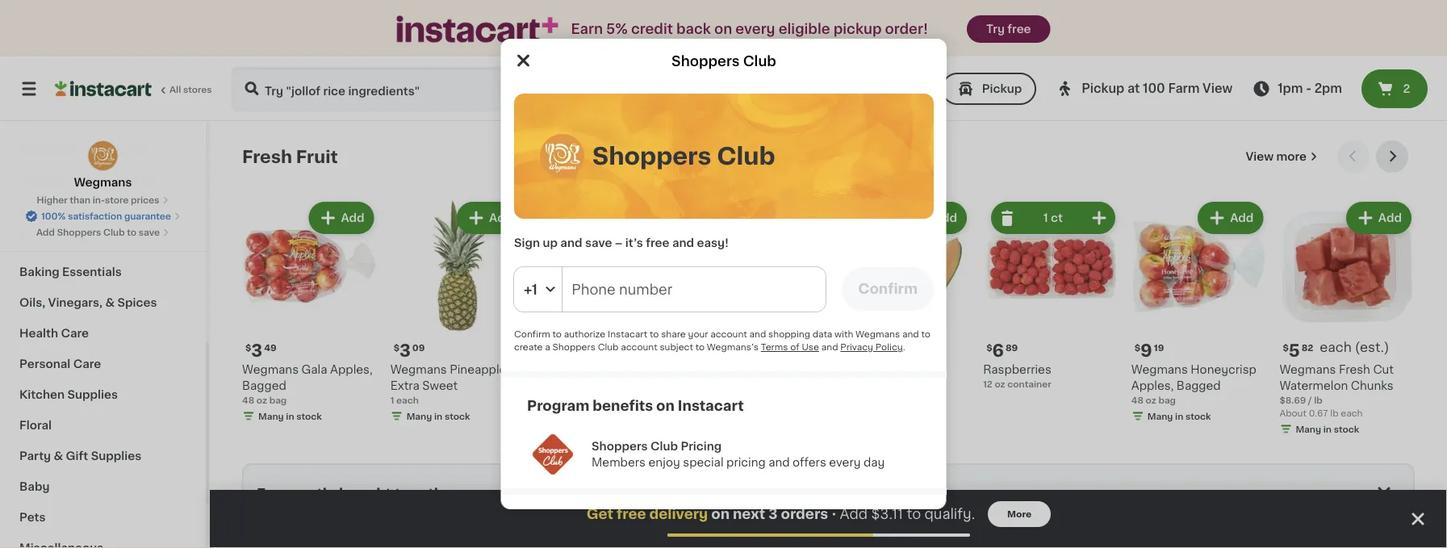 Task type: describe. For each thing, give the bounding box(es) containing it.
raspberries 12 oz container
[[984, 364, 1052, 388]]

each inside $ 2 13 each (est.)
[[577, 341, 609, 354]]

in for pineapple,
[[434, 412, 443, 421]]

& for pasta
[[85, 113, 94, 124]]

club up information
[[649, 515, 670, 524]]

you inside account, wegmans will create an account using your contact information. information you share with wegmans will be controlled by wegmans and subject to its
[[660, 528, 677, 537]]

canned goods & soups
[[19, 174, 158, 186]]

0 vertical spatial subject
[[660, 343, 693, 352]]

ct for increment quantity of wegmans sugar bee apples icon
[[755, 212, 767, 224]]

1 $ from the left
[[245, 343, 251, 352]]

in for honeycrisp
[[1176, 412, 1184, 421]]

& left "gift"
[[54, 451, 63, 462]]

it's
[[625, 237, 643, 249]]

2 inside $ 2 13 each (est.)
[[548, 342, 559, 359]]

your inside account, wegmans will create an account using your contact information. information you share with wegmans will be controlled by wegmans and subject to its
[[886, 515, 906, 524]]

party & gift supplies link
[[10, 441, 196, 472]]

share inside the 'confirm to authorize instacart to share your account and shopping data with wegmans and to create a'
[[661, 330, 686, 339]]

many in stock down 0.46
[[555, 425, 619, 434]]

free for get
[[617, 507, 646, 521]]

its
[[561, 541, 572, 548]]

kitchen supplies link
[[10, 379, 196, 410]]

goods for dry
[[43, 113, 82, 124]]

and left easy!
[[672, 237, 694, 249]]

household link
[[10, 226, 196, 257]]

weight
[[772, 252, 802, 261]]

lb up shoppers club pricing members enjoy special pricing and offers every day
[[738, 409, 747, 418]]

add inside add shoppers club to save link
[[36, 228, 55, 237]]

pets link
[[10, 502, 196, 533]]

terms
[[761, 343, 788, 352]]

$4.59
[[539, 396, 566, 405]]

do
[[541, 515, 553, 524]]

bag for 3
[[269, 396, 287, 405]]

$ 5 82
[[1283, 342, 1314, 359]]

$ inside $ 2 13 each (est.)
[[542, 343, 548, 352]]

pickup at 100 farm view
[[1082, 83, 1233, 94]]

and right the up
[[560, 237, 582, 249]]

100% satisfaction guarantee button
[[25, 207, 181, 223]]

$1.48 each (estimated) element
[[687, 340, 822, 361]]

product group containing 5
[[1280, 199, 1415, 439]]

at
[[1128, 83, 1140, 94]]

special
[[683, 457, 723, 468]]

each inside the wegmans sugar bee apples $3.49 / lb about 0.42 lb each
[[749, 409, 771, 418]]

to inside account, wegmans will create an account using your contact information. information you share with wegmans will be controlled by wegmans and subject to its
[[550, 541, 559, 548]]

club down earn 5% credit back on every eligible pickup order!
[[743, 55, 776, 68]]

many in stock for honeycrisp
[[1148, 412, 1212, 421]]

order!
[[885, 22, 929, 36]]

about 0.42 lbs final cost by weight
[[712, 238, 802, 261]]

lbs
[[776, 238, 790, 247]]

49 for cantaloupes
[[857, 343, 870, 352]]

account inside account, wegmans will create an account using your contact information. information you share with wegmans will be controlled by wegmans and subject to its
[[820, 515, 857, 524]]

sign up and save – it's free and easy!
[[514, 237, 729, 249]]

0.42 inside about 0.42 lbs final cost by weight
[[754, 238, 774, 247]]

oz inside raspberries 12 oz container
[[995, 380, 1006, 388]]

2 button
[[1362, 69, 1428, 108]]

apples for organic
[[607, 380, 647, 391]]

an
[[807, 515, 818, 524]]

cost
[[736, 252, 756, 261]]

$5.82 each (estimated) element
[[1280, 340, 1415, 361]]

many in stock for gala
[[258, 412, 322, 421]]

sugar
[[746, 364, 779, 375]]

1 up about 0.42 lbs final cost by weight
[[747, 212, 752, 224]]

health care link
[[10, 318, 196, 349]]

instacart for authorize
[[608, 330, 647, 339]]

apples, for 9
[[1132, 380, 1174, 391]]

/ for organic
[[568, 396, 572, 405]]

many in stock down 0.67
[[1296, 425, 1360, 434]]

& for soups
[[109, 174, 119, 186]]

0 horizontal spatial you
[[522, 515, 539, 524]]

try free
[[987, 23, 1032, 35]]

than
[[70, 196, 90, 205]]

stock down benefits
[[593, 425, 619, 434]]

add shoppers club to save
[[36, 228, 160, 237]]

satisfaction
[[68, 212, 122, 221]]

floral
[[19, 420, 52, 431]]

sign
[[514, 237, 540, 249]]

about inside the wegmans fresh cut watermelon chunks $8.69 / lb about 0.67 lb each
[[1280, 409, 1307, 418]]

each inside wegmans organic honeycrisp apples $4.59 / lb about 0.46 lb each
[[601, 409, 623, 418]]

goods for canned
[[68, 174, 107, 186]]

view inside popup button
[[1203, 83, 1233, 94]]

use
[[802, 343, 819, 352]]

add inside treatment tracker modal dialog
[[840, 507, 868, 521]]

fresh inside the wegmans fresh cut watermelon chunks $8.69 / lb about 0.67 lb each
[[1339, 364, 1371, 375]]

chunks
[[1351, 380, 1394, 391]]

1 ct for remove wegmans sugar bee apples image
[[747, 212, 767, 224]]

canned goods & soups link
[[10, 165, 196, 195]]

club up remove wegmans sugar bee apples image
[[717, 145, 775, 168]]

wegmans link
[[74, 140, 132, 191]]

5 $ from the left
[[839, 343, 844, 352]]

1 vertical spatial will
[[774, 528, 788, 537]]

raspberries
[[984, 364, 1052, 375]]

and inside shoppers club pricing members enjoy special pricing and offers every day
[[768, 457, 790, 468]]

wegmans down $3.11
[[866, 528, 910, 537]]

spices
[[117, 297, 157, 308]]

bought
[[339, 487, 392, 501]]

cantaloupes 1 each
[[835, 364, 907, 388]]

many for wegmans honeycrisp apples, bagged
[[1148, 412, 1174, 421]]

and up . at the right bottom of the page
[[902, 330, 919, 339]]

confirm to authorize instacart to share your account and shopping data with wegmans and to create a
[[514, 330, 930, 352]]

increment quantity of raspberries image
[[1090, 208, 1109, 228]]

0 horizontal spatial save
[[139, 228, 160, 237]]

1 vertical spatial save
[[585, 237, 612, 249]]

gala
[[302, 364, 327, 375]]

100% satisfaction guarantee
[[41, 212, 171, 221]]

shoppers club pricing image
[[527, 429, 579, 480]]

every inside shoppers club pricing members enjoy special pricing and offers every day
[[829, 457, 861, 468]]

baking essentials link
[[10, 257, 196, 287]]

many in stock for pineapple,
[[407, 412, 470, 421]]

qualify.
[[925, 507, 975, 521]]

shoppers club pricing members enjoy special pricing and offers every day
[[591, 441, 885, 468]]

lb right 0.67
[[1331, 409, 1339, 418]]

more
[[1008, 510, 1032, 519]]

$8.69
[[1280, 396, 1307, 405]]

baking essentials
[[19, 266, 122, 278]]

credit
[[631, 22, 673, 36]]

view inside "popup button"
[[1246, 151, 1274, 162]]

(est.) inside $5.82 each (estimated) element
[[1356, 341, 1390, 354]]

members
[[591, 457, 646, 468]]

party
[[19, 451, 51, 462]]

lb up 0.46
[[574, 396, 582, 405]]

remove wegmans sugar bee apples image
[[701, 208, 721, 228]]

condiments
[[19, 144, 91, 155]]

1 vertical spatial supplies
[[91, 451, 141, 462]]

not
[[555, 515, 570, 524]]

stock for pineapple,
[[445, 412, 470, 421]]

frequently bought together
[[257, 487, 458, 501]]

privacy policy link
[[840, 343, 903, 352]]

product group containing 9
[[1132, 199, 1267, 426]]

wegmans honeycrisp apples, bagged 48 oz bag
[[1132, 364, 1257, 405]]

vinegars,
[[48, 297, 103, 308]]

delivery
[[650, 507, 708, 521]]

$ 6 89
[[987, 342, 1018, 359]]

0 horizontal spatial account
[[621, 343, 657, 352]]

$ 1 48 each (est.)
[[690, 341, 794, 359]]

club inside shoppers club pricing members enjoy special pricing and offers every day
[[650, 441, 678, 452]]

5%
[[606, 22, 628, 36]]

account, wegmans will create an account using your contact information. information you share with wegmans will be controlled by wegmans and subject to its
[[514, 515, 929, 548]]

club down 100% satisfaction guarantee
[[103, 228, 125, 237]]

higher than in-store prices link
[[37, 194, 169, 207]]

pricing
[[726, 457, 765, 468]]

wegmans inside the wegmans sugar bee apples $3.49 / lb about 0.42 lb each
[[687, 364, 744, 375]]

pickup
[[834, 22, 882, 36]]

subject inside account, wegmans will create an account using your contact information. information you share with wegmans will be controlled by wegmans and subject to its
[[514, 541, 547, 548]]

authorize
[[564, 330, 605, 339]]

with inside the 'confirm to authorize instacart to share your account and shopping data with wegmans and to create a'
[[834, 330, 853, 339]]

1 ct for remove raspberries icon
[[1044, 212, 1063, 224]]

fruit
[[296, 148, 338, 165]]

add shoppers club to save link
[[36, 226, 170, 239]]

$2.13 each (estimated) element
[[539, 340, 674, 361]]

oils, vinegars, & spices link
[[10, 287, 196, 318]]

many down 0.46
[[555, 425, 580, 434]]

many for wegmans pineapple, extra sweet
[[407, 412, 432, 421]]

treatment tracker modal dialog
[[210, 490, 1448, 548]]

health
[[19, 328, 58, 339]]

3 for cantaloupes
[[844, 342, 856, 359]]

many down 0.67
[[1296, 425, 1322, 434]]

3 inside treatment tracker modal dialog
[[769, 507, 778, 521]]

kitchen supplies
[[19, 389, 118, 400]]

each inside cantaloupes 1 each
[[841, 380, 864, 388]]

wegmans fresh cut watermelon chunks $8.69 / lb about 0.67 lb each
[[1280, 364, 1394, 418]]

oz for 9
[[1146, 396, 1157, 405]]

watermelon
[[1280, 380, 1349, 391]]

item carousel region
[[242, 140, 1415, 451]]

in down 0.46
[[583, 425, 591, 434]]

of
[[790, 343, 799, 352]]

wegmans inside wegmans honeycrisp apples, bagged 48 oz bag
[[1132, 364, 1188, 375]]



Task type: vqa. For each thing, say whether or not it's contained in the screenshot.
bottommost "will"
yes



Task type: locate. For each thing, give the bounding box(es) containing it.
0 vertical spatial will
[[760, 515, 774, 524]]

/ for sugar
[[716, 396, 719, 405]]

organic down "$2.13 each (estimated)" element on the left of page
[[598, 364, 643, 375]]

view more button
[[1240, 140, 1325, 173]]

ct up about 0.42 lbs final cost by weight
[[755, 212, 767, 224]]

0 horizontal spatial 49
[[264, 343, 277, 352]]

(est.)
[[612, 341, 646, 354], [759, 341, 794, 354], [1356, 341, 1390, 354]]

0 vertical spatial 2
[[1404, 83, 1411, 94]]

bagged inside wegmans gala apples, bagged 48 oz bag
[[242, 380, 286, 391]]

privacy
[[840, 343, 873, 352]]

1 down extra
[[390, 396, 394, 405]]

(est.) inside $ 2 13 each (est.)
[[612, 341, 646, 354]]

3 up the cantaloupes
[[844, 342, 856, 359]]

about down $3.49 in the left bottom of the page
[[687, 409, 714, 418]]

wegmans inside the wegmans fresh cut watermelon chunks $8.69 / lb about 0.67 lb each
[[1280, 364, 1337, 375]]

stock for honeycrisp
[[1186, 412, 1212, 421]]

many for wegmans gala apples, bagged
[[258, 412, 284, 421]]

1 horizontal spatial view
[[1246, 151, 1274, 162]]

0 horizontal spatial instacart
[[608, 330, 647, 339]]

1 horizontal spatial fresh
[[1339, 364, 1371, 375]]

honeycrisp inside wegmans honeycrisp apples, bagged 48 oz bag
[[1191, 364, 1257, 375]]

$ 3 49
[[245, 342, 277, 359], [839, 342, 870, 359]]

$ up wegmans gala apples, bagged 48 oz bag
[[245, 343, 251, 352]]

0 horizontal spatial oz
[[257, 396, 267, 405]]

0 vertical spatial instacart
[[608, 330, 647, 339]]

apples, right gala
[[330, 364, 373, 375]]

1 inside the $ 1 48 each (est.)
[[696, 342, 704, 359]]

0 horizontal spatial a
[[545, 343, 550, 352]]

-
[[1307, 83, 1312, 94]]

next
[[733, 507, 766, 521]]

&
[[85, 113, 94, 124], [94, 144, 103, 155], [109, 174, 119, 186], [105, 297, 115, 308], [54, 451, 63, 462]]

stock
[[297, 412, 322, 421], [445, 412, 470, 421], [1186, 412, 1212, 421], [593, 425, 619, 434], [1334, 425, 1360, 434]]

0 vertical spatial shoppers club
[[671, 55, 776, 68]]

/ up 0.46
[[568, 396, 572, 405]]

bee
[[782, 364, 805, 375]]

pickup at 100 farm view button
[[1056, 66, 1233, 111]]

a
[[545, 343, 550, 352], [596, 515, 601, 524]]

a left 13
[[545, 343, 550, 352]]

main content containing fresh fruit
[[210, 121, 1448, 548]]

2 49 from the left
[[857, 343, 870, 352]]

0 vertical spatial on
[[715, 22, 733, 36]]

4 $ from the left
[[690, 343, 696, 352]]

oils, vinegars, & spices
[[19, 297, 157, 308]]

0 horizontal spatial every
[[736, 22, 776, 36]]

wegmans logo image
[[88, 140, 118, 171]]

and up the $1.48 each (estimated) element
[[749, 330, 766, 339]]

$ inside the $ 1 48 each (est.)
[[690, 343, 696, 352]]

pickup for pickup
[[982, 83, 1022, 94]]

(est.) for 1
[[759, 341, 794, 354]]

lb
[[574, 396, 582, 405], [722, 396, 730, 405], [1315, 396, 1323, 405], [591, 409, 599, 418], [738, 409, 747, 418], [1331, 409, 1339, 418]]

1 vertical spatial create
[[776, 515, 805, 524]]

1 ct up about 0.42 lbs final cost by weight
[[747, 212, 767, 224]]

cantaloupes
[[835, 364, 907, 375]]

apples up $3.49 in the left bottom of the page
[[687, 380, 726, 391]]

0 horizontal spatial create
[[514, 343, 543, 352]]

1 vertical spatial view
[[1246, 151, 1274, 162]]

remove raspberries image
[[998, 208, 1017, 228]]

apples up benefits
[[607, 380, 647, 391]]

0 vertical spatial 0.42
[[754, 238, 774, 247]]

0 vertical spatial organic
[[540, 325, 577, 334]]

in down 0.67
[[1324, 425, 1332, 434]]

1 vertical spatial on
[[656, 399, 675, 413]]

1 horizontal spatial honeycrisp
[[1191, 364, 1257, 375]]

bagged inside wegmans honeycrisp apples, bagged 48 oz bag
[[1177, 380, 1221, 391]]

$ inside $ 3 09
[[394, 343, 400, 352]]

1 right remove raspberries icon
[[1044, 212, 1049, 224]]

0 vertical spatial goods
[[43, 113, 82, 124]]

(est.) up cut
[[1356, 341, 1390, 354]]

1 horizontal spatial with
[[834, 330, 853, 339]]

$ inside $ 6 89
[[987, 343, 993, 352]]

many in stock
[[258, 412, 322, 421], [407, 412, 470, 421], [1148, 412, 1212, 421], [555, 425, 619, 434], [1296, 425, 1360, 434]]

up
[[542, 237, 557, 249]]

0 vertical spatial supplies
[[67, 389, 118, 400]]

in for gala
[[286, 412, 294, 421]]

shoppers club account subject to wegmans's terms of use and privacy policy .
[[552, 343, 905, 352]]

0 horizontal spatial organic
[[540, 325, 577, 334]]

0 horizontal spatial fresh
[[242, 148, 292, 165]]

82
[[1302, 343, 1314, 352]]

ct for "increment quantity of raspberries" icon
[[1051, 212, 1063, 224]]

goods
[[43, 113, 82, 124], [68, 174, 107, 186]]

& for spices
[[105, 297, 115, 308]]

49 up the cantaloupes
[[857, 343, 870, 352]]

pickup inside pickup at 100 farm view popup button
[[1082, 83, 1125, 94]]

subject down contact
[[514, 541, 547, 548]]

0 horizontal spatial with
[[706, 528, 725, 537]]

will left orders
[[760, 515, 774, 524]]

19
[[1154, 343, 1165, 352]]

each inside the wegmans fresh cut watermelon chunks $8.69 / lb about 0.67 lb each
[[1341, 409, 1363, 418]]

each inside the $ 1 48 each (est.)
[[724, 341, 756, 354]]

a inside the 'confirm to authorize instacart to share your account and shopping data with wegmans and to create a'
[[545, 343, 550, 352]]

account up controlled
[[820, 515, 857, 524]]

wegmans sugar bee apples $3.49 / lb about 0.42 lb each
[[687, 364, 805, 418]]

increment quantity of wegmans sugar bee apples image
[[793, 208, 813, 228]]

pickup inside pickup button
[[982, 83, 1022, 94]]

2 horizontal spatial (est.)
[[1356, 341, 1390, 354]]

orders
[[781, 507, 829, 521]]

share down the account, on the left bottom
[[679, 528, 704, 537]]

6
[[993, 342, 1004, 359]]

about inside about 0.42 lbs final cost by weight
[[724, 238, 752, 247]]

1 horizontal spatial instacart
[[678, 399, 744, 413]]

wegmans inside wegmans organic honeycrisp apples $4.59 / lb about 0.46 lb each
[[539, 364, 595, 375]]

1 vertical spatial goods
[[68, 174, 107, 186]]

2 right 2pm on the right of page
[[1404, 83, 1411, 94]]

pickup for pickup at 100 farm view
[[1082, 83, 1125, 94]]

/ inside wegmans organic honeycrisp apples $4.59 / lb about 0.46 lb each
[[568, 396, 572, 405]]

breakfast link
[[10, 195, 196, 226]]

48 inside the $ 1 48 each (est.)
[[705, 343, 718, 352]]

1 ct left "increment quantity of raspberries" icon
[[1044, 212, 1063, 224]]

49 up wegmans gala apples, bagged 48 oz bag
[[264, 343, 277, 352]]

oz inside wegmans gala apples, bagged 48 oz bag
[[257, 396, 267, 405]]

$ 3 49 up the cantaloupes
[[839, 342, 870, 359]]

free for try
[[1008, 23, 1032, 35]]

1 horizontal spatial by
[[852, 528, 863, 537]]

program
[[527, 399, 589, 413]]

1 vertical spatial you
[[660, 528, 677, 537]]

stock down wegmans gala apples, bagged 48 oz bag
[[297, 412, 322, 421]]

0 horizontal spatial 2
[[548, 342, 559, 359]]

oz
[[995, 380, 1006, 388], [257, 396, 267, 405], [1146, 396, 1157, 405]]

0 vertical spatial you
[[522, 515, 539, 524]]

0 vertical spatial every
[[736, 22, 776, 36]]

0 horizontal spatial /
[[568, 396, 572, 405]]

higher
[[37, 196, 68, 205]]

care for personal care
[[73, 358, 101, 370]]

2 (est.) from the left
[[759, 341, 794, 354]]

you down delivery
[[660, 528, 677, 537]]

your up "shoppers club account subject to wegmans's terms of use and privacy policy ."
[[688, 330, 708, 339]]

1 horizontal spatial every
[[829, 457, 861, 468]]

all stores
[[170, 85, 212, 94]]

stock for gala
[[297, 412, 322, 421]]

with up privacy
[[834, 330, 853, 339]]

product group containing 2
[[539, 199, 674, 439]]

$ 3 49 for cantaloupes
[[839, 342, 870, 359]]

wegmans's
[[707, 343, 759, 352]]

Phone number telephone field
[[562, 267, 826, 312]]

0 vertical spatial share
[[661, 330, 686, 339]]

$ 3 49 up wegmans gala apples, bagged 48 oz bag
[[245, 342, 277, 359]]

more button
[[988, 501, 1051, 527]]

back
[[677, 22, 711, 36]]

1 inside cantaloupes 1 each
[[835, 380, 839, 388]]

fresh left fruit
[[242, 148, 292, 165]]

$ inside $ 5 82
[[1283, 343, 1289, 352]]

& left the pasta on the top of page
[[85, 113, 94, 124]]

3 right next
[[769, 507, 778, 521]]

3 for wegmans gala apples, bagged
[[251, 342, 263, 359]]

stock down the wegmans fresh cut watermelon chunks $8.69 / lb about 0.67 lb each
[[1334, 425, 1360, 434]]

product group containing 1
[[687, 199, 822, 434]]

together
[[395, 487, 458, 501]]

in down sweet
[[434, 412, 443, 421]]

1 horizontal spatial account
[[710, 330, 747, 339]]

1 horizontal spatial 49
[[857, 343, 870, 352]]

1 vertical spatial with
[[706, 528, 725, 537]]

1 (est.) from the left
[[612, 341, 646, 354]]

apples for sugar
[[687, 380, 726, 391]]

1 vertical spatial account
[[621, 343, 657, 352]]

1 vertical spatial subject
[[514, 541, 547, 548]]

1 horizontal spatial bagged
[[1177, 380, 1221, 391]]

on left next
[[712, 507, 730, 521]]

data
[[812, 330, 832, 339]]

bag inside wegmans honeycrisp apples, bagged 48 oz bag
[[1159, 396, 1176, 405]]

baby
[[19, 481, 50, 493]]

8 $ from the left
[[1283, 343, 1289, 352]]

account up "shoppers club account subject to wegmans's terms of use and privacy policy ."
[[710, 330, 747, 339]]

confirm
[[514, 330, 550, 339]]

with
[[834, 330, 853, 339], [706, 528, 725, 537]]

wegmans down next
[[727, 528, 772, 537]]

0 horizontal spatial view
[[1203, 83, 1233, 94]]

wegmans organic honeycrisp apples $4.59 / lb about 0.46 lb each
[[539, 364, 647, 418]]

.
[[903, 343, 905, 352]]

48
[[705, 343, 718, 352], [242, 396, 254, 405], [1132, 396, 1144, 405]]

1 horizontal spatial bag
[[1159, 396, 1176, 405]]

wegmans down $ 9 19
[[1132, 364, 1188, 375]]

share inside account, wegmans will create an account using your contact information. information you share with wegmans will be controlled by wegmans and subject to its
[[679, 528, 704, 537]]

3 for wegmans pineapple, extra sweet
[[400, 342, 411, 359]]

1 vertical spatial a
[[596, 515, 601, 524]]

final
[[712, 252, 734, 261]]

day
[[864, 457, 885, 468]]

2 left 13
[[548, 342, 559, 359]]

terms of use link
[[761, 343, 819, 352]]

and
[[560, 237, 582, 249], [672, 237, 694, 249], [749, 330, 766, 339], [902, 330, 919, 339], [821, 343, 838, 352], [768, 457, 790, 468], [912, 528, 929, 537]]

by inside about 0.42 lbs final cost by weight
[[758, 252, 770, 261]]

wegmans down 13
[[539, 364, 595, 375]]

2 apples from the left
[[687, 380, 726, 391]]

0.46
[[568, 409, 588, 418]]

2 bag from the left
[[1159, 396, 1176, 405]]

try
[[987, 23, 1005, 35]]

48 for 3
[[242, 396, 254, 405]]

apples inside the wegmans sugar bee apples $3.49 / lb about 0.42 lb each
[[687, 380, 726, 391]]

bag inside wegmans gala apples, bagged 48 oz bag
[[269, 396, 287, 405]]

express icon image
[[397, 16, 558, 42]]

by inside account, wegmans will create an account using your contact information. information you share with wegmans will be controlled by wegmans and subject to its
[[852, 528, 863, 537]]

3 $ from the left
[[542, 343, 548, 352]]

09
[[412, 343, 425, 352]]

club
[[743, 55, 776, 68], [717, 145, 775, 168], [103, 228, 125, 237], [598, 343, 618, 352], [650, 441, 678, 452], [649, 515, 670, 524]]

every
[[736, 22, 776, 36], [829, 457, 861, 468]]

& up store
[[109, 174, 119, 186]]

your right using
[[886, 515, 906, 524]]

0 vertical spatial your
[[688, 330, 708, 339]]

save left – at the top left
[[585, 237, 612, 249]]

wegmans up higher than in-store prices link
[[74, 177, 132, 188]]

1 vertical spatial organic
[[598, 364, 643, 375]]

& left spices
[[105, 297, 115, 308]]

on inside treatment tracker modal dialog
[[712, 507, 730, 521]]

product group
[[242, 199, 378, 426], [390, 199, 526, 426], [539, 199, 674, 439], [687, 199, 822, 434], [835, 199, 971, 410], [984, 199, 1119, 390], [1132, 199, 1267, 426], [1280, 199, 1415, 439], [257, 517, 388, 548], [401, 517, 533, 548], [546, 517, 678, 548], [691, 517, 822, 548], [835, 517, 967, 548], [980, 517, 1112, 548], [1125, 517, 1256, 548], [1269, 517, 1401, 548]]

about inside the wegmans sugar bee apples $3.49 / lb about 0.42 lb each
[[687, 409, 714, 418]]

if you do not have a shoppers club
[[514, 515, 670, 524]]

1 vertical spatial honeycrisp
[[539, 380, 605, 391]]

canned
[[19, 174, 65, 186]]

/ inside the wegmans sugar bee apples $3.49 / lb about 0.42 lb each
[[716, 396, 719, 405]]

oz inside wegmans honeycrisp apples, bagged 48 oz bag
[[1146, 396, 1157, 405]]

1 horizontal spatial organic
[[598, 364, 643, 375]]

honeycrisp inside wegmans organic honeycrisp apples $4.59 / lb about 0.46 lb each
[[539, 380, 605, 391]]

0 vertical spatial create
[[514, 343, 543, 352]]

ct
[[755, 212, 767, 224], [1051, 212, 1063, 224]]

lb right 0.46
[[591, 409, 599, 418]]

0 horizontal spatial $ 3 49
[[245, 342, 277, 359]]

$ down confirm
[[542, 343, 548, 352]]

1 vertical spatial fresh
[[1339, 364, 1371, 375]]

more
[[1277, 151, 1307, 162]]

0 vertical spatial fresh
[[242, 148, 292, 165]]

48 for 9
[[1132, 396, 1144, 405]]

instacart up pricing
[[678, 399, 744, 413]]

free
[[1008, 23, 1032, 35], [646, 237, 669, 249], [617, 507, 646, 521]]

(est.) down shopping
[[759, 341, 794, 354]]

3 / from the left
[[1309, 396, 1313, 405]]

$ left 89
[[987, 343, 993, 352]]

view right farm
[[1203, 83, 1233, 94]]

service type group
[[815, 73, 1037, 105]]

with inside account, wegmans will create an account using your contact information. information you share with wegmans will be controlled by wegmans and subject to its
[[706, 528, 725, 537]]

0 vertical spatial care
[[61, 328, 89, 339]]

apples, for 3
[[330, 364, 373, 375]]

create down confirm
[[514, 343, 543, 352]]

1 bagged from the left
[[242, 380, 286, 391]]

2 / from the left
[[716, 396, 719, 405]]

to inside treatment tracker modal dialog
[[907, 507, 921, 521]]

0 horizontal spatial bag
[[269, 396, 287, 405]]

1 left the wegmans's
[[696, 342, 704, 359]]

apples
[[607, 380, 647, 391], [687, 380, 726, 391]]

1 vertical spatial care
[[73, 358, 101, 370]]

care up kitchen supplies link
[[73, 358, 101, 370]]

None search field
[[231, 66, 794, 111]]

shoppers inside shoppers club pricing members enjoy special pricing and offers every day
[[591, 441, 648, 452]]

3 up wegmans gala apples, bagged 48 oz bag
[[251, 342, 263, 359]]

1 horizontal spatial subject
[[660, 343, 693, 352]]

apples, inside wegmans gala apples, bagged 48 oz bag
[[330, 364, 373, 375]]

3 left 09
[[400, 342, 411, 359]]

$ left 82
[[1283, 343, 1289, 352]]

1 horizontal spatial pickup
[[1082, 83, 1125, 94]]

$ 3 49 for wegmans gala apples, bagged
[[245, 342, 277, 359]]

1 apples from the left
[[607, 380, 647, 391]]

bagged for 3
[[242, 380, 286, 391]]

13
[[560, 343, 570, 352]]

2 horizontal spatial /
[[1309, 396, 1313, 405]]

pets
[[19, 512, 46, 523]]

in
[[286, 412, 294, 421], [434, 412, 443, 421], [1176, 412, 1184, 421], [583, 425, 591, 434], [1324, 425, 1332, 434]]

1 horizontal spatial 0.42
[[754, 238, 774, 247]]

goods up condiments
[[43, 113, 82, 124]]

dry
[[19, 113, 41, 124]]

wegmans inside wegmans pineapple, extra sweet 1 each
[[390, 364, 447, 375]]

0.42 inside the wegmans sugar bee apples $3.49 / lb about 0.42 lb each
[[716, 409, 736, 418]]

shoppers club image
[[540, 134, 584, 178]]

free inside treatment tracker modal dialog
[[617, 507, 646, 521]]

1 horizontal spatial you
[[660, 528, 677, 537]]

1 horizontal spatial a
[[596, 515, 601, 524]]

/
[[568, 396, 572, 405], [716, 396, 719, 405], [1309, 396, 1313, 405]]

48 inside wegmans gala apples, bagged 48 oz bag
[[242, 396, 254, 405]]

1 vertical spatial share
[[679, 528, 704, 537]]

wegmans down "shoppers club account subject to wegmans's terms of use and privacy policy ."
[[687, 364, 744, 375]]

save down guarantee
[[139, 228, 160, 237]]

view left more
[[1246, 151, 1274, 162]]

1 vertical spatial by
[[852, 528, 863, 537]]

about up the "cost"
[[724, 238, 752, 247]]

your inside the 'confirm to authorize instacart to share your account and shopping data with wegmans and to create a'
[[688, 330, 708, 339]]

account inside the 'confirm to authorize instacart to share your account and shopping data with wegmans and to create a'
[[710, 330, 747, 339]]

0 vertical spatial apples,
[[330, 364, 373, 375]]

1 $ 3 49 from the left
[[245, 342, 277, 359]]

2 $ 3 49 from the left
[[839, 342, 870, 359]]

main content
[[210, 121, 1448, 548]]

0 horizontal spatial honeycrisp
[[539, 380, 605, 391]]

0 horizontal spatial subject
[[514, 541, 547, 548]]

1 horizontal spatial 2
[[1404, 83, 1411, 94]]

2 horizontal spatial account
[[820, 515, 857, 524]]

and down data
[[821, 343, 838, 352]]

about down $8.69
[[1280, 409, 1307, 418]]

controlled
[[804, 528, 850, 537]]

3
[[251, 342, 263, 359], [400, 342, 411, 359], [844, 342, 856, 359], [769, 507, 778, 521]]

7 $ from the left
[[1135, 343, 1141, 352]]

account up the program benefits on instacart
[[621, 343, 657, 352]]

wegmans inside wegmans gala apples, bagged 48 oz bag
[[242, 364, 299, 375]]

1 vertical spatial instacart
[[678, 399, 744, 413]]

1 horizontal spatial save
[[585, 237, 612, 249]]

apples, inside wegmans honeycrisp apples, bagged 48 oz bag
[[1132, 380, 1174, 391]]

(est.) for 2
[[612, 341, 646, 354]]

instacart logo image
[[55, 79, 152, 99]]

instacart inside the 'confirm to authorize instacart to share your account and shopping data with wegmans and to create a'
[[608, 330, 647, 339]]

0 horizontal spatial 48
[[242, 396, 254, 405]]

(est.) inside the $ 1 48 each (est.)
[[759, 341, 794, 354]]

1 vertical spatial shoppers club
[[592, 145, 775, 168]]

program benefits on instacart
[[527, 399, 744, 413]]

0 horizontal spatial pickup
[[982, 83, 1022, 94]]

2 vertical spatial free
[[617, 507, 646, 521]]

$ left 19
[[1135, 343, 1141, 352]]

a right have
[[596, 515, 601, 524]]

0 horizontal spatial by
[[758, 252, 770, 261]]

club down authorize
[[598, 343, 618, 352]]

baby link
[[10, 472, 196, 502]]

create inside the 'confirm to authorize instacart to share your account and shopping data with wegmans and to create a'
[[514, 343, 543, 352]]

create inside account, wegmans will create an account using your contact information. information you share with wegmans will be controlled by wegmans and subject to its
[[776, 515, 805, 524]]

bagged for 9
[[1177, 380, 1221, 391]]

add
[[341, 212, 365, 224], [489, 212, 513, 224], [638, 212, 661, 224], [934, 212, 958, 224], [1231, 212, 1254, 224], [1379, 212, 1402, 224], [36, 228, 55, 237], [840, 507, 868, 521], [352, 530, 376, 542], [497, 530, 520, 542], [641, 530, 665, 542], [786, 530, 809, 542], [930, 530, 954, 542], [1075, 530, 1099, 542], [1220, 530, 1243, 542], [1364, 530, 1388, 542]]

0 vertical spatial with
[[834, 330, 853, 339]]

and inside account, wegmans will create an account using your contact information. information you share with wegmans will be controlled by wegmans and subject to its
[[912, 528, 929, 537]]

1 1 ct from the left
[[747, 212, 767, 224]]

0 vertical spatial save
[[139, 228, 160, 237]]

product group containing 6
[[984, 199, 1119, 390]]

free right try at the top
[[1008, 23, 1032, 35]]

fresh
[[242, 148, 292, 165], [1339, 364, 1371, 375]]

oz for 3
[[257, 396, 267, 405]]

many down wegmans honeycrisp apples, bagged 48 oz bag in the bottom right of the page
[[1148, 412, 1174, 421]]

2 vertical spatial on
[[712, 507, 730, 521]]

0 vertical spatial a
[[545, 343, 550, 352]]

on left $3.49 in the left bottom of the page
[[656, 399, 675, 413]]

subject
[[660, 343, 693, 352], [514, 541, 547, 548]]

by
[[758, 252, 770, 261], [852, 528, 863, 537]]

Select a country button
[[514, 267, 562, 312]]

prices
[[131, 196, 159, 205]]

apples inside wegmans organic honeycrisp apples $4.59 / lb about 0.46 lb each
[[607, 380, 647, 391]]

farm
[[1169, 83, 1200, 94]]

care for health care
[[61, 328, 89, 339]]

lb up 0.67
[[1315, 396, 1323, 405]]

1 horizontal spatial 48
[[705, 343, 718, 352]]

bagged
[[242, 380, 286, 391], [1177, 380, 1221, 391]]

1 ct from the left
[[755, 212, 767, 224]]

0 vertical spatial honeycrisp
[[1191, 364, 1257, 375]]

48 inside wegmans honeycrisp apples, bagged 48 oz bag
[[1132, 396, 1144, 405]]

each inside wegmans pineapple, extra sweet 1 each
[[396, 396, 419, 405]]

& left 'sauces'
[[94, 144, 103, 155]]

by down using
[[852, 528, 863, 537]]

2 1 ct from the left
[[1044, 212, 1063, 224]]

1 bag from the left
[[269, 396, 287, 405]]

0 horizontal spatial bagged
[[242, 380, 286, 391]]

1 down the cantaloupes
[[835, 380, 839, 388]]

$ inside $ 9 19
[[1135, 343, 1141, 352]]

2 inside button
[[1404, 83, 1411, 94]]

$3.49
[[687, 396, 713, 405]]

about inside wegmans organic honeycrisp apples $4.59 / lb about 0.46 lb each
[[539, 409, 566, 418]]

instacart for on
[[678, 399, 744, 413]]

/ inside the wegmans fresh cut watermelon chunks $8.69 / lb about 0.67 lb each
[[1309, 396, 1313, 405]]

pickup down try at the top
[[982, 83, 1022, 94]]

many down wegmans gala apples, bagged 48 oz bag
[[258, 412, 284, 421]]

0 horizontal spatial ct
[[755, 212, 767, 224]]

2 $ from the left
[[394, 343, 400, 352]]

0 vertical spatial view
[[1203, 83, 1233, 94]]

many in stock down wegmans gala apples, bagged 48 oz bag
[[258, 412, 322, 421]]

about down the $4.59
[[539, 409, 566, 418]]

0 horizontal spatial 1 ct
[[747, 212, 767, 224]]

baking
[[19, 266, 59, 278]]

1 horizontal spatial ct
[[1051, 212, 1063, 224]]

1 horizontal spatial (est.)
[[759, 341, 794, 354]]

easy!
[[697, 237, 729, 249]]

2 horizontal spatial oz
[[1146, 396, 1157, 405]]

1 horizontal spatial 1 ct
[[1044, 212, 1063, 224]]

1 49 from the left
[[264, 343, 277, 352]]

2 bagged from the left
[[1177, 380, 1221, 391]]

1 inside wegmans pineapple, extra sweet 1 each
[[390, 396, 394, 405]]

subject left the wegmans's
[[660, 343, 693, 352]]

in down wegmans honeycrisp apples, bagged 48 oz bag in the bottom right of the page
[[1176, 412, 1184, 421]]

dry goods & pasta
[[19, 113, 130, 124]]

organic inside wegmans organic honeycrisp apples $4.59 / lb about 0.46 lb each
[[598, 364, 643, 375]]

create up be
[[776, 515, 805, 524]]

policy
[[875, 343, 903, 352]]

1 horizontal spatial oz
[[995, 380, 1006, 388]]

6 $ from the left
[[987, 343, 993, 352]]

2 ct from the left
[[1051, 212, 1063, 224]]

1 vertical spatial free
[[646, 237, 669, 249]]

1 / from the left
[[568, 396, 572, 405]]

49 for wegmans
[[264, 343, 277, 352]]

$ left 09
[[394, 343, 400, 352]]

earn
[[571, 22, 603, 36]]

frequently bought together section
[[242, 463, 1415, 548]]

lb right $3.49 in the left bottom of the page
[[722, 396, 730, 405]]

2 vertical spatial account
[[820, 515, 857, 524]]

wegmans up 'privacy policy' link
[[856, 330, 900, 339]]

wegmans pineapple, extra sweet 1 each
[[390, 364, 509, 405]]

$ 9 19
[[1135, 342, 1165, 359]]

bag for 9
[[1159, 396, 1176, 405]]

3 (est.) from the left
[[1356, 341, 1390, 354]]

/ down watermelon
[[1309, 396, 1313, 405]]

wegmans right the account, on the left bottom
[[713, 515, 758, 524]]

1 vertical spatial apples,
[[1132, 380, 1174, 391]]

higher than in-store prices
[[37, 196, 159, 205]]

1pm
[[1278, 83, 1304, 94]]

wegmans inside the 'confirm to authorize instacart to share your account and shopping data with wegmans and to create a'
[[856, 330, 900, 339]]

store
[[105, 196, 129, 205]]

9
[[1141, 342, 1153, 359]]

view more
[[1246, 151, 1307, 162]]

and left offers
[[768, 457, 790, 468]]

1 horizontal spatial $ 3 49
[[839, 342, 870, 359]]

12
[[984, 380, 993, 388]]



